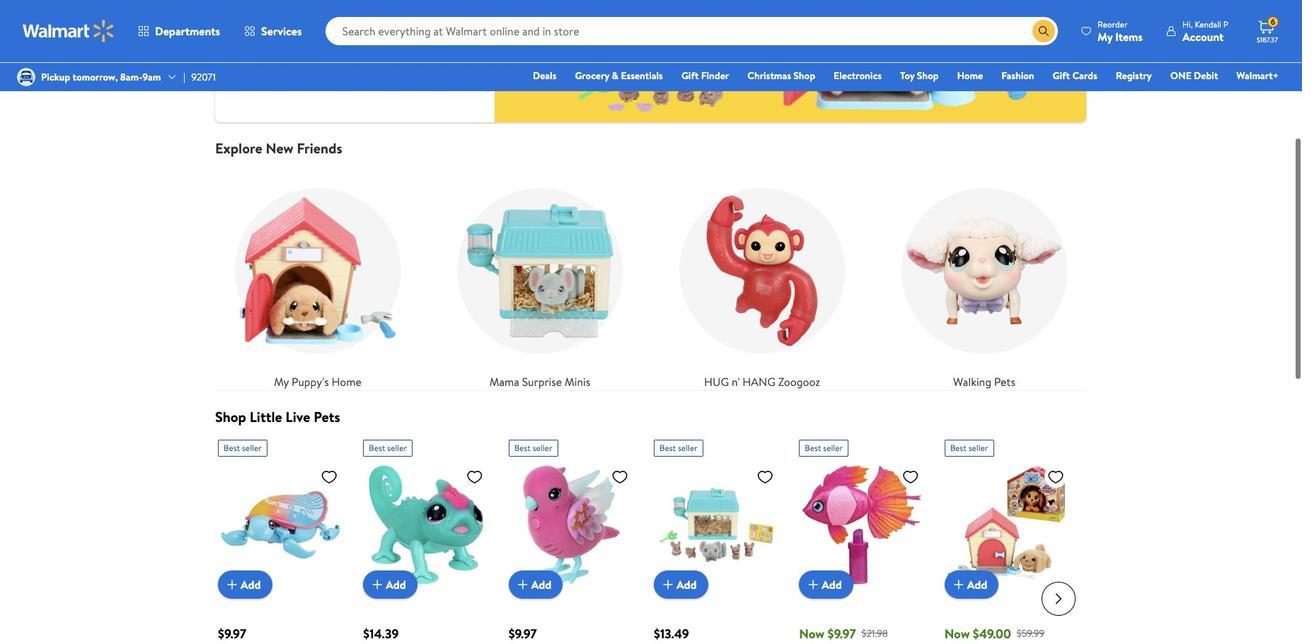 Task type: vqa. For each thing, say whether or not it's contained in the screenshot.
Little Live Pets Mama Surprise Lil' Mouse Minis, Ages 5 image's Add 'button'
yes



Task type: locate. For each thing, give the bounding box(es) containing it.
seller for little live pets, lil' bird: skyler, interactive pink bird, 20  sounds, light up wings, ages 5 image
[[533, 442, 553, 454]]

0 vertical spatial pets
[[994, 374, 1016, 389]]

now left the $21.98
[[799, 625, 825, 643]]

debit
[[1194, 69, 1219, 83]]

pets inside list
[[994, 374, 1016, 389]]

1 horizontal spatial home
[[957, 69, 983, 83]]

my left puppy's
[[274, 374, 289, 389]]

3 best from the left
[[514, 442, 531, 454]]

3 add to cart image from the left
[[660, 576, 677, 593]]

2 horizontal spatial $9.97
[[828, 625, 856, 643]]

shop left little
[[215, 407, 246, 426]]

1 now from the left
[[799, 625, 825, 643]]

departments
[[155, 23, 220, 39]]

now for now $9.97
[[799, 625, 825, 643]]

0 horizontal spatial now
[[799, 625, 825, 643]]

9am
[[142, 70, 161, 84]]

1 horizontal spatial my
[[1098, 29, 1113, 44]]

little live pets my puppy's home interactive puppy and kennel, 25  sounds and reactions, ages 5 image
[[945, 462, 1070, 588]]

3 product group from the left
[[509, 434, 634, 645]]

pickup tomorrow, 8am-9am
[[41, 70, 161, 84]]

gift for gift cards
[[1053, 69, 1070, 83]]

2 horizontal spatial add to cart image
[[950, 576, 967, 593]]

6 $187.37
[[1257, 16, 1278, 45]]

zoogooz
[[779, 374, 820, 389]]

my inside reorder my items
[[1098, 29, 1113, 44]]

add for add to cart icon corresponding to $13.49
[[677, 577, 697, 592]]

2 add to cart image from the left
[[369, 576, 386, 593]]

new
[[266, 138, 294, 157]]

4 best from the left
[[660, 442, 676, 454]]

home left fashion link
[[957, 69, 983, 83]]

1 horizontal spatial gift
[[1053, 69, 1070, 83]]

pets right walking
[[994, 374, 1016, 389]]

my puppy's home link
[[215, 168, 421, 390]]

5 seller from the left
[[824, 442, 843, 454]]

one debit
[[1171, 69, 1219, 83]]

list
[[207, 156, 1096, 390]]

add to cart image
[[514, 576, 531, 593], [805, 576, 822, 593], [950, 576, 967, 593]]

6 best seller from the left
[[950, 442, 989, 454]]

walking
[[954, 374, 992, 389]]

1 best seller from the left
[[224, 442, 262, 454]]

shop right christmas
[[794, 69, 816, 83]]

2 seller from the left
[[387, 442, 407, 454]]

add for add to cart image associated with now $49.00
[[967, 577, 988, 592]]

3 add to cart image from the left
[[950, 576, 967, 593]]

electronics link
[[828, 68, 888, 84]]

6 seller from the left
[[969, 442, 989, 454]]

1 add to cart image from the left
[[514, 576, 531, 593]]

best for little live pets mama surprise lil' mouse minis, ages 5 image
[[660, 442, 676, 454]]

christmas shop
[[748, 69, 816, 83]]

now
[[799, 625, 825, 643], [945, 625, 970, 643]]

$49.00
[[973, 625, 1011, 643]]

0 horizontal spatial pets
[[314, 407, 340, 426]]

1 add from the left
[[241, 577, 261, 592]]

0 horizontal spatial add to cart image
[[514, 576, 531, 593]]

best seller for little live pets sunny the bright light green chameleon, interactive 30  sounds & emotions, ages 5 image at the left
[[369, 442, 407, 454]]

pets right "live"
[[314, 407, 340, 426]]

6
[[1271, 16, 1276, 28]]

hug n' hang zoogooz
[[704, 374, 820, 389]]

now $49.00 $59.99
[[945, 625, 1045, 643]]

$187.37
[[1257, 35, 1278, 45]]

shop right toy
[[917, 69, 939, 83]]

grocery & essentials link
[[569, 68, 670, 84]]

grocery
[[575, 69, 610, 83]]

1 horizontal spatial $9.97
[[509, 625, 537, 643]]

0 horizontal spatial add to cart image
[[224, 576, 241, 593]]

best for little live pets, lil' bird: skyler, interactive pink bird, 20  sounds, light up wings, ages 5 image
[[514, 442, 531, 454]]

3 add button from the left
[[509, 571, 563, 599]]

services
[[261, 23, 302, 39]]

$13.49
[[654, 625, 689, 643]]

3 best seller from the left
[[514, 442, 553, 454]]

4 add button from the left
[[654, 571, 708, 599]]

hug
[[704, 374, 729, 389]]

4 add from the left
[[677, 577, 697, 592]]

0 vertical spatial my
[[1098, 29, 1113, 44]]

seller
[[242, 442, 262, 454], [387, 442, 407, 454], [533, 442, 553, 454], [678, 442, 698, 454], [824, 442, 843, 454], [969, 442, 989, 454]]

5 product group from the left
[[799, 434, 925, 645]]

gift finder link
[[675, 68, 736, 84]]

gift left cards
[[1053, 69, 1070, 83]]

add to cart image for $13.49
[[660, 576, 677, 593]]

cards
[[1073, 69, 1098, 83]]

1 vertical spatial my
[[274, 374, 289, 389]]

$9.97 for "add" button related to little live pets, lil' bird: skyler, interactive pink bird, 20  sounds, light up wings, ages 5 image
[[509, 625, 537, 643]]

little live pets sunny the bright light green chameleon, interactive 30  sounds & emotions, ages 5 image
[[363, 462, 489, 588]]

2 $9.97 from the left
[[509, 625, 537, 643]]

1 add to cart image from the left
[[224, 576, 241, 593]]

best
[[224, 442, 240, 454], [369, 442, 385, 454], [514, 442, 531, 454], [660, 442, 676, 454], [805, 442, 822, 454], [950, 442, 967, 454]]

4 product group from the left
[[654, 434, 780, 645]]

0 vertical spatial home
[[957, 69, 983, 83]]

1 horizontal spatial shop
[[794, 69, 816, 83]]

0 horizontal spatial my
[[274, 374, 289, 389]]

92071
[[191, 70, 216, 84]]

1 product group from the left
[[218, 434, 344, 645]]

add to favorites list, little live pets sunny the bright light green chameleon, interactive 30  sounds & emotions, ages 5 image
[[466, 468, 483, 485]]

best seller for little live pets mama surprise lil' mouse minis, ages 5 image
[[660, 442, 698, 454]]

5 best from the left
[[805, 442, 822, 454]]

|
[[184, 70, 186, 84]]

8am-
[[120, 70, 142, 84]]

5 best seller from the left
[[805, 442, 843, 454]]

product group containing $14.39
[[363, 434, 489, 645]]

explore
[[215, 138, 263, 157]]

best seller
[[224, 442, 262, 454], [369, 442, 407, 454], [514, 442, 553, 454], [660, 442, 698, 454], [805, 442, 843, 454], [950, 442, 989, 454]]

shop
[[794, 69, 816, 83], [917, 69, 939, 83], [215, 407, 246, 426]]

1 horizontal spatial add to cart image
[[369, 576, 386, 593]]

1 vertical spatial home
[[332, 374, 362, 389]]

services button
[[232, 14, 314, 48]]

mama surprise minis link
[[437, 168, 643, 390]]

add to favorites list, little live pets, lil' dippers: marina ballerina, interactive pink fish, ages 5 image
[[902, 468, 919, 485]]

2 add from the left
[[386, 577, 406, 592]]

walmart+
[[1237, 69, 1279, 83]]

1 seller from the left
[[242, 442, 262, 454]]

add for add to cart image for now $9.97
[[822, 577, 842, 592]]

deals link
[[527, 68, 563, 84]]

best for little live pets my puppy's home interactive puppy and kennel, 25  sounds and reactions, ages 5 image in the right bottom of the page
[[950, 442, 967, 454]]

2 best from the left
[[369, 442, 385, 454]]

now left $49.00
[[945, 625, 970, 643]]

1 horizontal spatial add to cart image
[[805, 576, 822, 593]]

home right puppy's
[[332, 374, 362, 389]]

6 best from the left
[[950, 442, 967, 454]]

minis
[[565, 374, 591, 389]]

1 gift from the left
[[682, 69, 699, 83]]

 image
[[17, 68, 35, 86]]

add for 3rd add to cart image from right
[[531, 577, 552, 592]]

my
[[1098, 29, 1113, 44], [274, 374, 289, 389]]

account
[[1183, 29, 1224, 44]]

product group containing now $9.97
[[799, 434, 925, 645]]

5 add button from the left
[[799, 571, 854, 599]]

4 seller from the left
[[678, 442, 698, 454]]

add to cart image
[[224, 576, 241, 593], [369, 576, 386, 593], [660, 576, 677, 593]]

4 best seller from the left
[[660, 442, 698, 454]]

registry link
[[1110, 68, 1159, 84]]

1 add button from the left
[[218, 571, 272, 599]]

6 add from the left
[[967, 577, 988, 592]]

electronics
[[834, 69, 882, 83]]

0 horizontal spatial gift
[[682, 69, 699, 83]]

reorder
[[1098, 18, 1128, 30]]

0 horizontal spatial $9.97
[[218, 625, 246, 643]]

toy shop
[[900, 69, 939, 83]]

add button for little live pets, lil' turtle rip swirl, interactive turtle, moves like a real turtle, ages 4 image
[[218, 571, 272, 599]]

1 $9.97 from the left
[[218, 625, 246, 643]]

product group
[[218, 434, 344, 645], [363, 434, 489, 645], [509, 434, 634, 645], [654, 434, 780, 645], [799, 434, 925, 645], [945, 434, 1070, 645]]

2 now from the left
[[945, 625, 970, 643]]

walmart image
[[23, 20, 115, 42]]

explore new friends
[[215, 138, 342, 157]]

gift finder
[[682, 69, 729, 83]]

3 seller from the left
[[533, 442, 553, 454]]

2 add button from the left
[[363, 571, 418, 599]]

1 best from the left
[[224, 442, 240, 454]]

shop for toy shop
[[917, 69, 939, 83]]

2 add to cart image from the left
[[805, 576, 822, 593]]

list containing my puppy's home
[[207, 156, 1096, 390]]

5 add from the left
[[822, 577, 842, 592]]

add to cart image for $14.39
[[369, 576, 386, 593]]

walmart+ link
[[1231, 68, 1286, 84]]

home
[[957, 69, 983, 83], [332, 374, 362, 389]]

gift left finder
[[682, 69, 699, 83]]

little live pets, lil' bird: skyler, interactive pink bird, 20  sounds, light up wings, ages 5 image
[[509, 462, 634, 588]]

1 horizontal spatial now
[[945, 625, 970, 643]]

1 horizontal spatial pets
[[994, 374, 1016, 389]]

add to favorites list, little live pets, lil' turtle rip swirl, interactive turtle, moves like a real turtle, ages 4 image
[[321, 468, 338, 485]]

search icon image
[[1039, 25, 1050, 37]]

2 best seller from the left
[[369, 442, 407, 454]]

my left items on the right
[[1098, 29, 1113, 44]]

$9.97
[[218, 625, 246, 643], [509, 625, 537, 643], [828, 625, 856, 643]]

2 gift from the left
[[1053, 69, 1070, 83]]

Search search field
[[325, 17, 1058, 45]]

tomorrow,
[[73, 70, 118, 84]]

home link
[[951, 68, 990, 84]]

3 add from the left
[[531, 577, 552, 592]]

best seller for little live pets my puppy's home interactive puppy and kennel, 25  sounds and reactions, ages 5 image in the right bottom of the page
[[950, 442, 989, 454]]

departments button
[[126, 14, 232, 48]]

seller for little live pets mama surprise lil' mouse minis, ages 5 image
[[678, 442, 698, 454]]

0 horizontal spatial home
[[332, 374, 362, 389]]

6 add button from the left
[[945, 571, 999, 599]]

2 horizontal spatial shop
[[917, 69, 939, 83]]

home inside my puppy's home link
[[332, 374, 362, 389]]

$59.99
[[1017, 626, 1045, 641]]

seller for little live pets, lil' turtle rip swirl, interactive turtle, moves like a real turtle, ages 4 image
[[242, 442, 262, 454]]

gift
[[682, 69, 699, 83], [1053, 69, 1070, 83]]

add
[[241, 577, 261, 592], [386, 577, 406, 592], [531, 577, 552, 592], [677, 577, 697, 592], [822, 577, 842, 592], [967, 577, 988, 592]]

mama surprise minis
[[490, 374, 591, 389]]

6 product group from the left
[[945, 434, 1070, 645]]

2 product group from the left
[[363, 434, 489, 645]]

pets
[[994, 374, 1016, 389], [314, 407, 340, 426]]

add button
[[218, 571, 272, 599], [363, 571, 418, 599], [509, 571, 563, 599], [654, 571, 708, 599], [799, 571, 854, 599], [945, 571, 999, 599]]

2 horizontal spatial add to cart image
[[660, 576, 677, 593]]



Task type: describe. For each thing, give the bounding box(es) containing it.
hug n' hang zoogooz link
[[660, 168, 865, 390]]

gift cards
[[1053, 69, 1098, 83]]

0 horizontal spatial shop
[[215, 407, 246, 426]]

items
[[1116, 29, 1143, 44]]

seller for little live pets my puppy's home interactive puppy and kennel, 25  sounds and reactions, ages 5 image in the right bottom of the page
[[969, 442, 989, 454]]

christmas shop link
[[741, 68, 822, 84]]

walking pets link
[[882, 168, 1087, 390]]

little
[[250, 407, 282, 426]]

add for $14.39 add to cart icon
[[386, 577, 406, 592]]

shop for christmas shop
[[794, 69, 816, 83]]

| 92071
[[184, 70, 216, 84]]

little live pets mama surprise lil' mouse minis, ages 5 image
[[654, 462, 780, 588]]

one debit link
[[1164, 68, 1225, 84]]

fashion link
[[995, 68, 1041, 84]]

fashion
[[1002, 69, 1035, 83]]

shop little live pets
[[215, 407, 340, 426]]

p
[[1224, 18, 1229, 30]]

n'
[[732, 374, 740, 389]]

$14.39
[[363, 625, 399, 643]]

best seller for little live pets, lil' turtle rip swirl, interactive turtle, moves like a real turtle, ages 4 image
[[224, 442, 262, 454]]

add button for little live pets sunny the bright light green chameleon, interactive 30  sounds & emotions, ages 5 image at the left
[[363, 571, 418, 599]]

hang
[[743, 374, 776, 389]]

best seller for little live pets, lil' bird: skyler, interactive pink bird, 20  sounds, light up wings, ages 5 image
[[514, 442, 553, 454]]

$21.98
[[862, 626, 888, 641]]

add button for little live pets, lil' bird: skyler, interactive pink bird, 20  sounds, light up wings, ages 5 image
[[509, 571, 563, 599]]

registry
[[1116, 69, 1152, 83]]

seller for little live pets sunny the bright light green chameleon, interactive 30  sounds & emotions, ages 5 image at the left
[[387, 442, 407, 454]]

deals
[[533, 69, 557, 83]]

add button for "little live pets, lil' dippers: marina ballerina, interactive pink fish, ages 5" image
[[799, 571, 854, 599]]

kendall
[[1195, 18, 1222, 30]]

one
[[1171, 69, 1192, 83]]

Walmart Site-Wide search field
[[325, 17, 1058, 45]]

add to cart image for $9.97
[[224, 576, 241, 593]]

grocery & essentials
[[575, 69, 663, 83]]

add button for little live pets my puppy's home interactive puppy and kennel, 25  sounds and reactions, ages 5 image in the right bottom of the page
[[945, 571, 999, 599]]

add to cart image for now $49.00
[[950, 576, 967, 593]]

add to favorites list, little live pets my puppy's home interactive puppy and kennel, 25  sounds and reactions, ages 5 image
[[1048, 468, 1065, 485]]

add to favorites list, little live pets mama surprise lil' mouse minis, ages 5 image
[[757, 468, 774, 485]]

now $9.97 $21.98
[[799, 625, 888, 643]]

best seller for "little live pets, lil' dippers: marina ballerina, interactive pink fish, ages 5" image
[[805, 442, 843, 454]]

3 $9.97 from the left
[[828, 625, 856, 643]]

best for little live pets sunny the bright light green chameleon, interactive 30  sounds & emotions, ages 5 image at the left
[[369, 442, 385, 454]]

little live pets logo image
[[232, 21, 316, 105]]

my puppy's home
[[274, 374, 362, 389]]

&
[[612, 69, 619, 83]]

reorder my items
[[1098, 18, 1143, 44]]

1 vertical spatial pets
[[314, 407, 340, 426]]

seller for "little live pets, lil' dippers: marina ballerina, interactive pink fish, ages 5" image
[[824, 442, 843, 454]]

next slide for product carousel list image
[[1042, 582, 1076, 616]]

gift cards link
[[1047, 68, 1104, 84]]

product group containing now $49.00
[[945, 434, 1070, 645]]

add to favorites list, little live pets, lil' bird: skyler, interactive pink bird, 20  sounds, light up wings, ages 5 image
[[612, 468, 629, 485]]

walking pets
[[954, 374, 1016, 389]]

add button for little live pets mama surprise lil' mouse minis, ages 5 image
[[654, 571, 708, 599]]

$9.97 for little live pets, lil' turtle rip swirl, interactive turtle, moves like a real turtle, ages 4 image's "add" button
[[218, 625, 246, 643]]

friends
[[297, 138, 342, 157]]

mama
[[490, 374, 520, 389]]

gift for gift finder
[[682, 69, 699, 83]]

little live pets, lil' turtle rip swirl, interactive turtle, moves like a real turtle, ages 4 image
[[218, 462, 344, 588]]

christmas
[[748, 69, 791, 83]]

puppy's
[[292, 374, 329, 389]]

add for add to cart icon for $9.97
[[241, 577, 261, 592]]

little live pets, lil' dippers: marina ballerina, interactive pink fish, ages 5 image
[[799, 462, 925, 588]]

home inside home link
[[957, 69, 983, 83]]

hi,
[[1183, 18, 1193, 30]]

hi, kendall p account
[[1183, 18, 1229, 44]]

toy shop link
[[894, 68, 945, 84]]

finder
[[701, 69, 729, 83]]

pickup
[[41, 70, 70, 84]]

essentials
[[621, 69, 663, 83]]

toy
[[900, 69, 915, 83]]

best for "little live pets, lil' dippers: marina ballerina, interactive pink fish, ages 5" image
[[805, 442, 822, 454]]

live
[[286, 407, 310, 426]]

best for little live pets, lil' turtle rip swirl, interactive turtle, moves like a real turtle, ages 4 image
[[224, 442, 240, 454]]

now for now $49.00
[[945, 625, 970, 643]]

add to cart image for now $9.97
[[805, 576, 822, 593]]

surprise
[[522, 374, 562, 389]]

product group containing $13.49
[[654, 434, 780, 645]]



